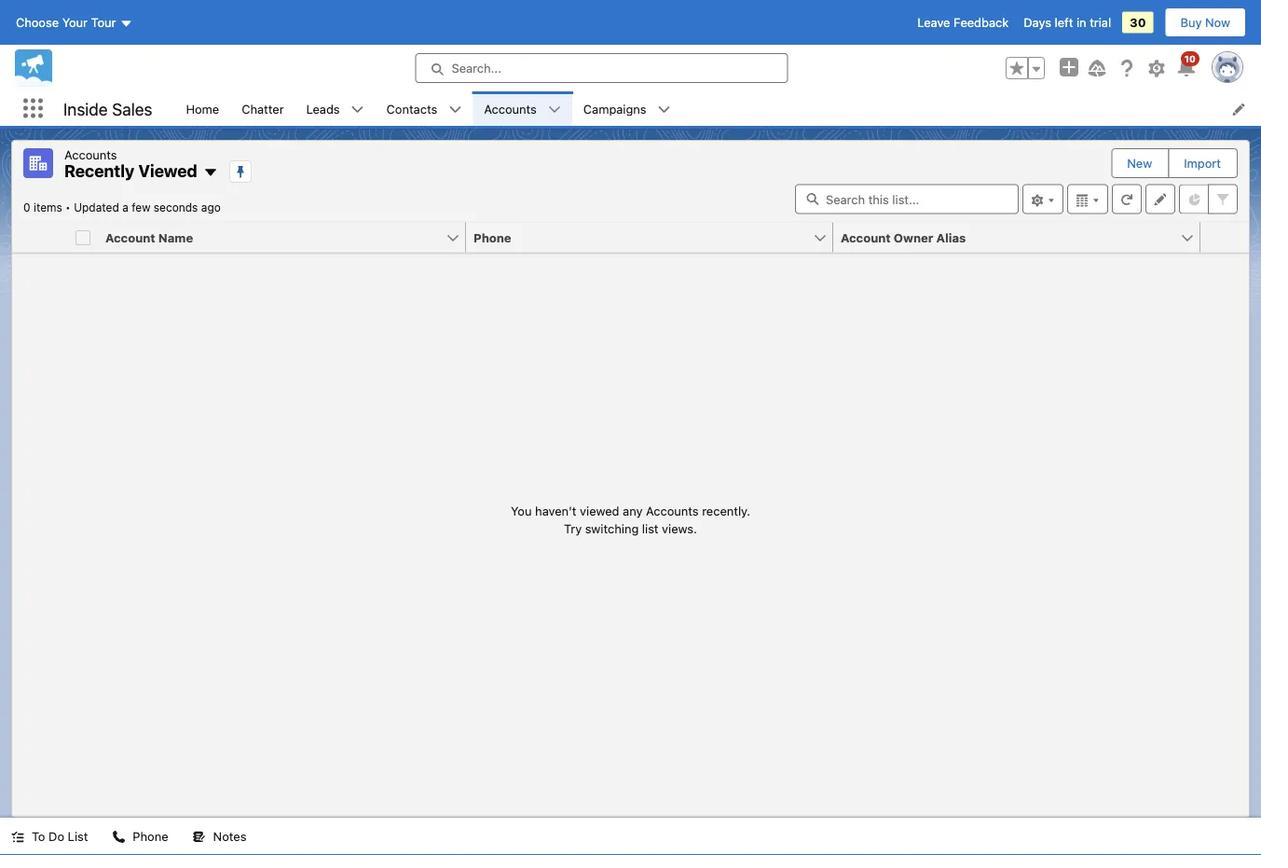 Task type: locate. For each thing, give the bounding box(es) containing it.
accounts link
[[473, 91, 548, 126]]

text default image inside leads list item
[[351, 103, 364, 116]]

text default image left campaigns link
[[548, 103, 561, 116]]

account for account name
[[105, 230, 155, 244]]

10
[[1185, 53, 1196, 64]]

action image
[[1201, 222, 1250, 252]]

0 vertical spatial accounts
[[484, 102, 537, 116]]

sales
[[112, 99, 152, 119]]

campaigns link
[[572, 91, 658, 126]]

notes button
[[181, 818, 258, 855]]

account name element
[[98, 222, 477, 253]]

haven't
[[535, 503, 577, 517]]

None search field
[[795, 184, 1019, 214]]

updated
[[74, 201, 119, 214]]

0 vertical spatial phone
[[474, 230, 512, 244]]

accounts
[[484, 102, 537, 116], [64, 147, 117, 161], [646, 503, 699, 517]]

group
[[1006, 57, 1045, 79]]

contacts list item
[[375, 91, 473, 126]]

text default image inside to do list button
[[11, 830, 24, 843]]

days left in trial
[[1024, 15, 1112, 29]]

0 horizontal spatial account
[[105, 230, 155, 244]]

2 horizontal spatial text default image
[[548, 103, 561, 116]]

1 horizontal spatial text default image
[[351, 103, 364, 116]]

you
[[511, 503, 532, 517]]

leads
[[306, 102, 340, 116]]

choose your tour button
[[15, 7, 134, 37]]

2 horizontal spatial accounts
[[646, 503, 699, 517]]

account down a at the top left
[[105, 230, 155, 244]]

text default image right campaigns
[[658, 103, 671, 116]]

list
[[68, 829, 88, 843]]

contacts link
[[375, 91, 449, 126]]

1 vertical spatial phone
[[133, 829, 168, 843]]

2 account from the left
[[841, 230, 891, 244]]

•
[[65, 201, 71, 214]]

text default image
[[449, 103, 462, 116], [658, 103, 671, 116], [11, 830, 24, 843], [112, 830, 125, 843], [193, 830, 206, 843]]

account left the owner
[[841, 230, 891, 244]]

text default image inside notes button
[[193, 830, 206, 843]]

0 horizontal spatial accounts
[[64, 147, 117, 161]]

new button
[[1113, 149, 1168, 177]]

text default image inside accounts list item
[[548, 103, 561, 116]]

2 vertical spatial accounts
[[646, 503, 699, 517]]

inside sales
[[63, 99, 152, 119]]

import
[[1184, 156, 1222, 170]]

accounts down "inside" at the top left of page
[[64, 147, 117, 161]]

0
[[23, 201, 30, 214]]

leads link
[[295, 91, 351, 126]]

text default image right contacts
[[449, 103, 462, 116]]

owner
[[894, 230, 934, 244]]

chatter
[[242, 102, 284, 116]]

switching
[[585, 521, 639, 535]]

choose
[[16, 15, 59, 29]]

trial
[[1090, 15, 1112, 29]]

1 account from the left
[[105, 230, 155, 244]]

1 vertical spatial phone button
[[101, 818, 180, 855]]

list containing home
[[175, 91, 1262, 126]]

account name
[[105, 230, 193, 244]]

1 horizontal spatial account
[[841, 230, 891, 244]]

text default image for notes
[[193, 830, 206, 843]]

any
[[623, 503, 643, 517]]

item number image
[[12, 222, 68, 252]]

text default image left to at bottom left
[[11, 830, 24, 843]]

1 horizontal spatial phone
[[474, 230, 512, 244]]

viewed
[[580, 503, 620, 517]]

text default image up ago
[[203, 165, 218, 180]]

0 vertical spatial phone button
[[466, 222, 813, 252]]

buy
[[1181, 15, 1202, 29]]

text default image for leads
[[351, 103, 364, 116]]

status
[[511, 501, 751, 538]]

days
[[1024, 15, 1052, 29]]

few
[[132, 201, 151, 214]]

text default image right leads
[[351, 103, 364, 116]]

text default image left notes
[[193, 830, 206, 843]]

views.
[[662, 521, 697, 535]]

seconds
[[154, 201, 198, 214]]

a
[[122, 201, 129, 214]]

search...
[[452, 61, 502, 75]]

accounts down search...
[[484, 102, 537, 116]]

0 horizontal spatial text default image
[[203, 165, 218, 180]]

cell
[[68, 222, 98, 253]]

account name button
[[98, 222, 446, 252]]

list
[[175, 91, 1262, 126]]

you haven't viewed any accounts recently. try switching list views.
[[511, 503, 751, 535]]

text default image right list
[[112, 830, 125, 843]]

0 horizontal spatial phone button
[[101, 818, 180, 855]]

account owner alias
[[841, 230, 966, 244]]

your
[[62, 15, 88, 29]]

phone
[[474, 230, 512, 244], [133, 829, 168, 843]]

name
[[158, 230, 193, 244]]

chatter link
[[231, 91, 295, 126]]

text default image
[[351, 103, 364, 116], [548, 103, 561, 116], [203, 165, 218, 180]]

1 horizontal spatial accounts
[[484, 102, 537, 116]]

phone inside recently viewed|accounts|list view element
[[474, 230, 512, 244]]

account for account owner alias
[[841, 230, 891, 244]]

accounts up views.
[[646, 503, 699, 517]]

phone button
[[466, 222, 813, 252], [101, 818, 180, 855]]

contacts
[[387, 102, 438, 116]]

account
[[105, 230, 155, 244], [841, 230, 891, 244]]

buy now button
[[1165, 7, 1247, 37]]

viewed
[[138, 161, 198, 181]]



Task type: describe. For each thing, give the bounding box(es) containing it.
buy now
[[1181, 15, 1231, 29]]

choose your tour
[[16, 15, 116, 29]]

text default image for to do list
[[11, 830, 24, 843]]

items
[[34, 201, 62, 214]]

account owner alias button
[[834, 222, 1181, 252]]

recently viewed status
[[23, 201, 74, 214]]

1 horizontal spatial phone button
[[466, 222, 813, 252]]

recently.
[[702, 503, 751, 517]]

leave
[[918, 15, 951, 29]]

do
[[49, 829, 64, 843]]

Search Recently Viewed list view. search field
[[795, 184, 1019, 214]]

leave feedback link
[[918, 15, 1009, 29]]

10 button
[[1176, 51, 1200, 79]]

accounts image
[[23, 148, 53, 178]]

account owner alias element
[[834, 222, 1212, 253]]

now
[[1206, 15, 1231, 29]]

in
[[1077, 15, 1087, 29]]

alias
[[937, 230, 966, 244]]

list
[[642, 521, 659, 535]]

accounts inside list item
[[484, 102, 537, 116]]

action element
[[1201, 222, 1250, 253]]

try
[[564, 521, 582, 535]]

search... button
[[415, 53, 788, 83]]

0 items • updated a few seconds ago
[[23, 201, 221, 214]]

home
[[186, 102, 219, 116]]

recently
[[64, 161, 135, 181]]

status containing you haven't viewed any accounts recently.
[[511, 501, 751, 538]]

text default image inside contacts list item
[[449, 103, 462, 116]]

ago
[[201, 201, 221, 214]]

new
[[1128, 156, 1153, 170]]

left
[[1055, 15, 1074, 29]]

cell inside recently viewed|accounts|list view element
[[68, 222, 98, 253]]

feedback
[[954, 15, 1009, 29]]

to do list button
[[0, 818, 99, 855]]

home link
[[175, 91, 231, 126]]

text default image inside campaigns list item
[[658, 103, 671, 116]]

notes
[[213, 829, 247, 843]]

import button
[[1170, 149, 1236, 177]]

1 vertical spatial accounts
[[64, 147, 117, 161]]

leave feedback
[[918, 15, 1009, 29]]

accounts list item
[[473, 91, 572, 126]]

campaigns
[[584, 102, 647, 116]]

accounts inside you haven't viewed any accounts recently. try switching list views.
[[646, 503, 699, 517]]

0 horizontal spatial phone
[[133, 829, 168, 843]]

inside
[[63, 99, 108, 119]]

campaigns list item
[[572, 91, 682, 126]]

item number element
[[12, 222, 68, 253]]

recently viewed
[[64, 161, 198, 181]]

none search field inside recently viewed|accounts|list view element
[[795, 184, 1019, 214]]

phone element
[[466, 222, 845, 253]]

30
[[1130, 15, 1147, 29]]

text default image for phone
[[112, 830, 125, 843]]

text default image for accounts
[[548, 103, 561, 116]]

leads list item
[[295, 91, 375, 126]]

tour
[[91, 15, 116, 29]]

recently viewed|accounts|list view element
[[11, 140, 1250, 818]]

to
[[32, 829, 45, 843]]

to do list
[[32, 829, 88, 843]]



Task type: vqa. For each thing, say whether or not it's contained in the screenshot.
text default image in 'PHONE' button
yes



